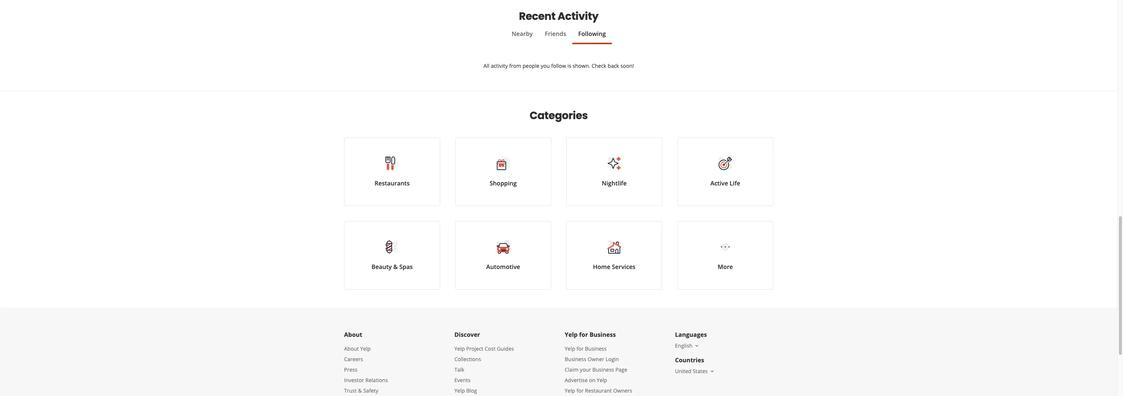 Task type: locate. For each thing, give the bounding box(es) containing it.
tab list containing nearby
[[344, 29, 774, 44]]

yelp for business link
[[565, 346, 607, 353]]

recent activity
[[519, 9, 599, 24]]

events
[[455, 377, 471, 384]]

1 vertical spatial for
[[577, 346, 584, 353]]

advertise on yelp link
[[565, 377, 608, 384]]

1 about from the top
[[344, 331, 363, 339]]

0 vertical spatial about
[[344, 331, 363, 339]]

shopping link
[[455, 138, 552, 207]]

claim your business page link
[[565, 367, 628, 374]]

follow
[[552, 62, 566, 69]]

1 vertical spatial about
[[344, 346, 359, 353]]

& right trust
[[358, 388, 362, 395]]

services
[[612, 263, 636, 271]]

for up yelp for business link
[[580, 331, 588, 339]]

for down advertise
[[577, 388, 584, 395]]

collections link
[[455, 356, 481, 363]]

& inside about yelp careers press investor relations trust & safety
[[358, 388, 362, 395]]

categories
[[530, 109, 588, 123]]

friends
[[545, 30, 567, 38]]

active
[[711, 179, 729, 188]]

yelp project cost guides collections talk events yelp blog
[[455, 346, 514, 395]]

people
[[523, 62, 540, 69]]

yelp up yelp for business link
[[565, 331, 578, 339]]

tab list
[[344, 29, 774, 44]]

explore recent activity section section
[[344, 0, 774, 91]]

for for yelp for business business owner login claim your business page advertise on yelp yelp for restaurant owners
[[577, 346, 584, 353]]

business up yelp for business link
[[590, 331, 616, 339]]

trust
[[344, 388, 357, 395]]

business up owner
[[585, 346, 607, 353]]

yelp right 'on'
[[597, 377, 608, 384]]

press
[[344, 367, 358, 374]]

check
[[592, 62, 607, 69]]

investor
[[344, 377, 364, 384]]

spas
[[400, 263, 413, 271]]

active life link
[[678, 138, 774, 207]]

blog
[[466, 388, 477, 395]]

relations
[[366, 377, 388, 384]]

shown.
[[573, 62, 591, 69]]

activity
[[491, 62, 508, 69]]

automotive
[[487, 263, 520, 271]]

0 vertical spatial &
[[394, 263, 398, 271]]

for up business owner login link
[[577, 346, 584, 353]]

& left spas
[[394, 263, 398, 271]]

yelp for business
[[565, 331, 616, 339]]

united
[[675, 368, 692, 375]]

about
[[344, 331, 363, 339], [344, 346, 359, 353]]

trust & safety link
[[344, 388, 379, 395]]

you
[[541, 62, 550, 69]]

about inside about yelp careers press investor relations trust & safety
[[344, 346, 359, 353]]

yelp up collections
[[455, 346, 465, 353]]

business
[[590, 331, 616, 339], [585, 346, 607, 353], [565, 356, 587, 363], [593, 367, 614, 374]]

yelp blog link
[[455, 388, 477, 395]]

login
[[606, 356, 619, 363]]

about up careers link
[[344, 346, 359, 353]]

about up about yelp link
[[344, 331, 363, 339]]

for
[[580, 331, 588, 339], [577, 346, 584, 353], [577, 388, 584, 395]]

business down owner
[[593, 367, 614, 374]]

0 vertical spatial for
[[580, 331, 588, 339]]

for for yelp for business
[[580, 331, 588, 339]]

page
[[616, 367, 628, 374]]

16 chevron down v2 image
[[694, 343, 700, 349]]

united states button
[[675, 368, 716, 375]]

yelp
[[565, 331, 578, 339], [360, 346, 371, 353], [455, 346, 465, 353], [565, 346, 576, 353], [597, 377, 608, 384], [455, 388, 465, 395], [565, 388, 576, 395]]

on
[[589, 377, 596, 384]]

1 horizontal spatial &
[[394, 263, 398, 271]]

all activity from people you follow is shown. check back soon!
[[484, 62, 634, 69]]

claim
[[565, 367, 579, 374]]

languages
[[675, 331, 707, 339]]

more link
[[678, 222, 774, 290]]

2 about from the top
[[344, 346, 359, 353]]

all
[[484, 62, 490, 69]]

life
[[730, 179, 741, 188]]

more
[[718, 263, 733, 271]]

&
[[394, 263, 398, 271], [358, 388, 362, 395]]

1 vertical spatial &
[[358, 388, 362, 395]]

yelp up careers link
[[360, 346, 371, 353]]

0 horizontal spatial &
[[358, 388, 362, 395]]

about yelp link
[[344, 346, 371, 353]]



Task type: vqa. For each thing, say whether or not it's contained in the screenshot.


Task type: describe. For each thing, give the bounding box(es) containing it.
16 chevron down v2 image
[[710, 369, 716, 375]]

nearby
[[512, 30, 533, 38]]

restaurants link
[[344, 138, 440, 207]]

safety
[[364, 388, 379, 395]]

beauty & spas
[[372, 263, 413, 271]]

soon!
[[621, 62, 634, 69]]

recent
[[519, 9, 556, 24]]

english button
[[675, 343, 700, 350]]

active life
[[711, 179, 741, 188]]

english
[[675, 343, 693, 350]]

united states
[[675, 368, 708, 375]]

discover
[[455, 331, 480, 339]]

from
[[510, 62, 522, 69]]

yelp project cost guides link
[[455, 346, 514, 353]]

yelp down events
[[455, 388, 465, 395]]

careers link
[[344, 356, 363, 363]]

cost
[[485, 346, 496, 353]]

press link
[[344, 367, 358, 374]]

following
[[579, 30, 606, 38]]

yelp up claim in the right of the page
[[565, 346, 576, 353]]

business up claim in the right of the page
[[565, 356, 587, 363]]

events link
[[455, 377, 471, 384]]

investor relations link
[[344, 377, 388, 384]]

back
[[608, 62, 620, 69]]

owners
[[614, 388, 633, 395]]

business owner login link
[[565, 356, 619, 363]]

home services
[[593, 263, 636, 271]]

beauty & spas link
[[344, 222, 440, 290]]

states
[[693, 368, 708, 375]]

collections
[[455, 356, 481, 363]]

talk
[[455, 367, 465, 374]]

beauty
[[372, 263, 392, 271]]

yelp for restaurant owners link
[[565, 388, 633, 395]]

about for about
[[344, 331, 363, 339]]

yelp down advertise
[[565, 388, 576, 395]]

category navigation section navigation
[[337, 91, 781, 308]]

is
[[568, 62, 572, 69]]

nightlife
[[602, 179, 627, 188]]

about yelp careers press investor relations trust & safety
[[344, 346, 388, 395]]

talk link
[[455, 367, 465, 374]]

careers
[[344, 356, 363, 363]]

guides
[[497, 346, 514, 353]]

shopping
[[490, 179, 517, 188]]

countries
[[675, 357, 705, 365]]

yelp inside about yelp careers press investor relations trust & safety
[[360, 346, 371, 353]]

about for about yelp careers press investor relations trust & safety
[[344, 346, 359, 353]]

nightlife link
[[567, 138, 663, 207]]

restaurants
[[375, 179, 410, 188]]

& inside beauty & spas link
[[394, 263, 398, 271]]

yelp for business business owner login claim your business page advertise on yelp yelp for restaurant owners
[[565, 346, 633, 395]]

your
[[580, 367, 591, 374]]

activity
[[558, 9, 599, 24]]

2 vertical spatial for
[[577, 388, 584, 395]]

restaurant
[[585, 388, 612, 395]]

automotive link
[[455, 222, 552, 290]]

home services link
[[567, 222, 663, 290]]

project
[[466, 346, 484, 353]]

owner
[[588, 356, 605, 363]]

home
[[593, 263, 611, 271]]

advertise
[[565, 377, 588, 384]]



